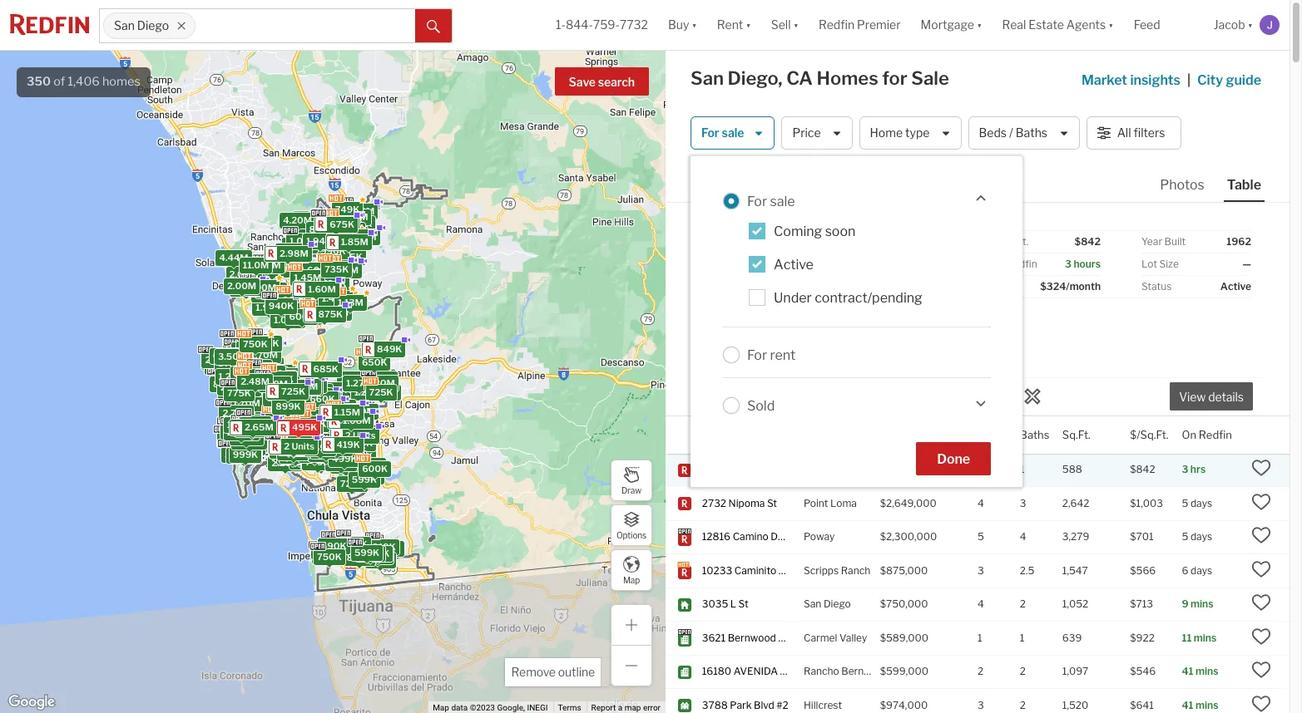 Task type: describe. For each thing, give the bounding box(es) containing it.
1.60m down 625k
[[308, 283, 336, 295]]

$713
[[1130, 599, 1153, 611]]

park
[[730, 700, 752, 712]]

3035 l st link
[[702, 599, 789, 612]]

1.49m
[[322, 293, 349, 304]]

0 vertical spatial 700k
[[347, 217, 372, 229]]

all
[[1117, 126, 1131, 140]]

sale inside dialog
[[770, 193, 795, 209]]

details
[[1208, 390, 1244, 405]]

of
[[54, 74, 65, 89]]

950k
[[275, 405, 300, 417]]

720k
[[340, 229, 365, 240]]

1 vertical spatial 499k
[[332, 453, 357, 465]]

0 vertical spatial 490k
[[281, 446, 306, 458]]

295k
[[280, 451, 305, 462]]

$566
[[1130, 565, 1156, 577]]

favorite this home image for $546
[[1251, 661, 1271, 681]]

2 vertical spatial 1.03m
[[254, 367, 282, 379]]

$2,649,000
[[880, 497, 937, 510]]

0 horizontal spatial 4.00m
[[221, 434, 250, 446]]

0 vertical spatial 939k
[[331, 414, 356, 425]]

2.90m
[[205, 356, 234, 367]]

0 vertical spatial 899k
[[235, 280, 261, 291]]

10233
[[702, 565, 732, 577]]

0 vertical spatial diego
[[137, 19, 169, 33]]

4 for 2
[[978, 599, 984, 611]]

0 vertical spatial 995k
[[328, 412, 353, 423]]

3.40m
[[235, 438, 264, 450]]

3 inside listed by redfin 3 hrs ago 3d walkthrough
[[780, 213, 785, 223]]

1 vertical spatial 11.0m
[[226, 361, 252, 373]]

favorite this home image for $701
[[1251, 526, 1271, 546]]

469k
[[266, 408, 292, 420]]

12816 camino del valle poway
[[702, 531, 835, 544]]

built
[[1164, 235, 1186, 248]]

1 vertical spatial 429k
[[328, 439, 353, 451]]

1.60m down 2.98m
[[300, 264, 328, 276]]

2 vertical spatial 700k
[[357, 460, 382, 471]]

16180 avenida venusto #38
[[702, 666, 849, 678]]

1 horizontal spatial 650k
[[362, 357, 387, 368]]

910k
[[315, 545, 339, 557]]

inegi
[[527, 704, 548, 713]]

640k
[[275, 438, 300, 450]]

hours
[[1074, 258, 1101, 270]]

1 favorite this home image from the top
[[1251, 459, 1271, 479]]

1 vertical spatial 899k
[[276, 401, 301, 412]]

lot
[[1141, 258, 1157, 270]]

mins for $546
[[1196, 666, 1218, 678]]

for
[[882, 67, 907, 89]]

2 vertical spatial 1.15m
[[293, 420, 319, 432]]

0 horizontal spatial 1.08m
[[255, 384, 282, 396]]

mortgage
[[921, 18, 974, 32]]

1.90m up 389k
[[325, 401, 352, 413]]

569k
[[283, 450, 308, 462]]

outline
[[558, 666, 595, 680]]

0 horizontal spatial san diego
[[114, 19, 169, 33]]

2732
[[702, 497, 726, 510]]

0 horizontal spatial 2.60m
[[280, 449, 309, 460]]

coming soon
[[774, 224, 856, 240]]

$599,000
[[880, 666, 928, 678]]

1 vertical spatial 4
[[1020, 531, 1026, 544]]

365k
[[307, 442, 332, 454]]

996k
[[320, 245, 346, 257]]

0 vertical spatial 395k
[[271, 370, 296, 382]]

1 horizontal spatial 445k
[[312, 393, 337, 405]]

status
[[1141, 280, 1172, 293]]

0 vertical spatial 735k
[[324, 263, 349, 275]]

▾ for buy ▾
[[692, 18, 697, 32]]

caminito
[[734, 565, 776, 577]]

0 vertical spatial $842
[[1075, 235, 1101, 248]]

0 vertical spatial 620k
[[269, 372, 294, 384]]

1.67m
[[214, 376, 241, 388]]

1.60m up 1.88m
[[227, 419, 255, 431]]

1 vertical spatial 845k
[[347, 552, 372, 564]]

1 horizontal spatial 500k
[[316, 265, 342, 277]]

0 vertical spatial 1.79m
[[325, 297, 352, 308]]

days for $1,003
[[1190, 497, 1212, 510]]

favorite this home image for $1,003
[[1251, 492, 1271, 512]]

949k up 950k
[[290, 390, 316, 402]]

3035 l st
[[702, 599, 748, 611]]

1 vertical spatial 850k
[[318, 419, 343, 430]]

1 vertical spatial 3.35m
[[230, 449, 259, 461]]

x-out this home image
[[1023, 387, 1042, 407]]

0 vertical spatial 869k
[[320, 302, 345, 314]]

0 vertical spatial 5.50m
[[285, 239, 314, 251]]

810k
[[306, 423, 330, 435]]

9 mins
[[1182, 599, 1213, 611]]

1 vertical spatial 1.09m
[[274, 314, 302, 326]]

0 vertical spatial 2.50m
[[289, 380, 318, 392]]

2 horizontal spatial san
[[804, 599, 821, 611]]

$324/month
[[1040, 280, 1101, 293]]

options button
[[611, 505, 652, 547]]

844-
[[566, 18, 593, 32]]

scripps
[[804, 565, 839, 577]]

ca
[[786, 67, 813, 89]]

1 vertical spatial 995k
[[304, 456, 329, 468]]

favorite this home image for 9 mins
[[1251, 594, 1271, 613]]

beds / baths
[[979, 126, 1047, 140]]

0 vertical spatial 1.13m
[[338, 296, 363, 308]]

mins for $641
[[1196, 700, 1218, 712]]

0 vertical spatial 845k
[[295, 382, 320, 393]]

0 vertical spatial 550k
[[335, 445, 361, 457]]

930k
[[276, 448, 301, 460]]

0 vertical spatial on
[[991, 258, 1004, 270]]

#2
[[776, 700, 788, 712]]

homes
[[102, 74, 140, 89]]

baths inside "button"
[[1016, 126, 1047, 140]]

1 horizontal spatial for sale
[[747, 193, 795, 209]]

1 vertical spatial 700k
[[307, 442, 332, 453]]

5.09m
[[211, 350, 241, 362]]

41 mins for $641
[[1182, 700, 1218, 712]]

350k
[[267, 388, 292, 399]]

remove san diego image
[[177, 21, 187, 31]]

1.99m
[[306, 416, 334, 427]]

1 vertical spatial 675k
[[274, 441, 299, 453]]

jacob ▾
[[1214, 18, 1253, 32]]

save search button
[[555, 67, 649, 96]]

favorite this home image for 41 mins
[[1251, 695, 1271, 714]]

1-
[[556, 18, 566, 32]]

0 vertical spatial 1.03m
[[297, 226, 325, 237]]

buy ▾
[[668, 18, 697, 32]]

2.85m
[[222, 372, 251, 384]]

submit search image
[[427, 20, 440, 33]]

1.07m
[[341, 211, 368, 222]]

0 vertical spatial 425k
[[309, 396, 334, 408]]

▾ for jacob ▾
[[1248, 18, 1253, 32]]

map
[[625, 704, 641, 713]]

sq.ft.
[[1062, 428, 1090, 441]]

remove outline
[[511, 666, 595, 680]]

1 vertical spatial 5.50m
[[226, 339, 255, 350]]

0 vertical spatial 1.05m
[[298, 391, 325, 403]]

1 horizontal spatial 620k
[[299, 409, 324, 421]]

redfin inside button
[[1199, 428, 1232, 441]]

0 vertical spatial 475k
[[319, 388, 343, 400]]

4 for 3
[[978, 497, 984, 510]]

1 vertical spatial 1.03m
[[321, 306, 349, 318]]

0 vertical spatial 1.09m
[[290, 235, 317, 247]]

12816
[[702, 531, 731, 544]]

0 horizontal spatial 940k
[[269, 300, 294, 312]]

estate
[[1029, 18, 1064, 32]]

997k
[[264, 372, 289, 384]]

sale inside button
[[722, 126, 744, 140]]

350 of 1,406 homes
[[27, 74, 140, 89]]

1 vertical spatial 485k
[[321, 540, 346, 551]]

map region
[[0, 0, 773, 714]]

6.95m
[[219, 356, 248, 367]]

jacob
[[1214, 18, 1245, 32]]

0 vertical spatial 485k
[[278, 448, 303, 460]]

1 vertical spatial 939k
[[328, 457, 354, 469]]

$/sq.
[[991, 235, 1015, 248]]

949k up 1.99m
[[304, 389, 329, 401]]

beds / baths button
[[968, 116, 1080, 150]]

1.98m
[[256, 302, 283, 314]]

1 vertical spatial 475k
[[302, 418, 326, 430]]

5 days for $1,003
[[1182, 497, 1212, 510]]

1.29m
[[278, 417, 305, 429]]

point
[[804, 497, 828, 510]]

sale
[[911, 67, 949, 89]]

760k
[[288, 412, 313, 424]]

1 vertical spatial 425k
[[328, 440, 353, 452]]

1 vertical spatial 869k
[[324, 436, 349, 448]]

0 horizontal spatial 588
[[944, 368, 969, 383]]

0 vertical spatial 3 units
[[236, 416, 267, 428]]

2.25m
[[272, 457, 300, 469]]

0 vertical spatial 400k
[[291, 300, 317, 311]]

mortgage ▾
[[921, 18, 982, 32]]

1 horizontal spatial 395k
[[315, 550, 340, 562]]

1 vertical spatial san diego
[[804, 599, 851, 611]]

10233 caminito surabaya link
[[702, 565, 822, 579]]

0 vertical spatial 480k
[[334, 413, 359, 425]]

275k
[[331, 544, 355, 556]]

1 vertical spatial diego
[[824, 599, 851, 611]]

1 vertical spatial 400k
[[298, 379, 324, 391]]

1 horizontal spatial 830k
[[288, 384, 314, 395]]

1 vertical spatial 1.79m
[[272, 415, 299, 427]]

925k down 419k
[[334, 450, 359, 462]]

798k
[[243, 336, 267, 348]]

4.36m
[[231, 347, 260, 359]]

1 horizontal spatial 4.00m
[[266, 422, 295, 434]]

rent ▾
[[717, 18, 751, 32]]

1 vertical spatial 1.13m
[[341, 373, 366, 385]]

photos button
[[1157, 176, 1224, 201]]

1 vertical spatial 940k
[[372, 386, 397, 398]]

0 vertical spatial 429k
[[310, 414, 335, 426]]

6 days
[[1182, 565, 1212, 577]]

l
[[730, 599, 736, 611]]

st for 2732 nipoma st
[[767, 497, 777, 510]]

5 for 2,642
[[1182, 497, 1188, 510]]

2 horizontal spatial 1.08m
[[343, 415, 371, 427]]

on redfin button
[[1182, 417, 1232, 454]]

1 vertical spatial 500k
[[249, 420, 275, 432]]

for rent
[[747, 347, 796, 363]]

for sale inside button
[[701, 126, 744, 140]]

listed by redfin 3 hrs ago 3d walkthrough
[[701, 213, 825, 241]]

scripps ranch
[[804, 565, 870, 577]]

draw button
[[611, 460, 652, 502]]



Task type: vqa. For each thing, say whether or not it's contained in the screenshot.


Task type: locate. For each thing, give the bounding box(es) containing it.
3 favorite this home image from the top
[[1251, 526, 1271, 546]]

1 vertical spatial 588
[[1062, 464, 1082, 476]]

for sale down diego,
[[701, 126, 744, 140]]

1 horizontal spatial 675k
[[330, 218, 354, 230]]

sale down diego,
[[722, 126, 744, 140]]

san up homes
[[114, 19, 135, 33]]

2 vertical spatial 2.50m
[[275, 446, 304, 458]]

395k left 770k
[[315, 550, 340, 562]]

0 horizontal spatial san
[[114, 19, 135, 33]]

16180 avenida venusto #38 link
[[702, 666, 849, 680]]

920k
[[282, 294, 307, 306]]

photos
[[1160, 177, 1205, 193]]

395k
[[271, 370, 296, 382], [315, 550, 340, 562]]

2 41 mins from the top
[[1182, 700, 1218, 712]]

▾ right mortgage
[[977, 18, 982, 32]]

0 vertical spatial map
[[623, 575, 640, 585]]

3.45m
[[223, 357, 252, 369]]

3 days from the top
[[1191, 565, 1212, 577]]

3.30m up '1.98m'
[[255, 289, 284, 300]]

425k up 1.99m
[[309, 396, 334, 408]]

735k down 996k
[[324, 263, 349, 275]]

3 favorite this home image from the top
[[1251, 695, 1271, 714]]

1 horizontal spatial san diego
[[804, 599, 851, 611]]

3.30m down 2.95m
[[258, 263, 287, 275]]

5 down 3 hrs
[[1182, 497, 1188, 510]]

▾ right 'agents'
[[1108, 18, 1114, 32]]

41 right $641
[[1182, 700, 1193, 712]]

1 ▾ from the left
[[692, 18, 697, 32]]

0 vertical spatial on redfin
[[991, 258, 1037, 270]]

redfin left premier at the top right of page
[[819, 18, 854, 32]]

heading
[[699, 367, 834, 412]]

0 vertical spatial 2.60m
[[346, 405, 375, 417]]

1 vertical spatial $842
[[1130, 464, 1155, 476]]

ago
[[807, 213, 825, 223]]

0 horizontal spatial 485k
[[278, 448, 303, 460]]

san diego, ca homes for sale
[[691, 67, 949, 89]]

beds left /
[[979, 126, 1007, 140]]

buy ▾ button
[[668, 0, 697, 50]]

market insights | city guide
[[1081, 72, 1261, 88]]

for sale up redfin
[[747, 193, 795, 209]]

1.90m down 2.20m
[[222, 398, 250, 409]]

0 horizontal spatial active
[[774, 257, 814, 273]]

point loma
[[804, 497, 857, 510]]

map down the options
[[623, 575, 640, 585]]

5 favorite this home image from the top
[[1251, 661, 1271, 681]]

diego left 'remove san diego' image
[[137, 19, 169, 33]]

425k down 669k
[[328, 440, 353, 452]]

0 horizontal spatial diego
[[137, 19, 169, 33]]

st right l
[[738, 599, 748, 611]]

1.09m down 920k
[[274, 314, 302, 326]]

1 vertical spatial for
[[747, 193, 767, 209]]

1 vertical spatial 960k
[[334, 460, 359, 471]]

on redfin down $/sq. ft.
[[991, 258, 1037, 270]]

925k down 625k
[[299, 298, 323, 310]]

0 horizontal spatial 845k
[[295, 382, 320, 393]]

9.50m
[[214, 372, 244, 383]]

for inside button
[[701, 126, 719, 140]]

price
[[792, 126, 821, 140]]

0 horizontal spatial 960k
[[235, 344, 260, 355]]

41 mins right $641
[[1182, 700, 1218, 712]]

view details button
[[1170, 383, 1253, 411]]

1 vertical spatial 735k
[[349, 450, 373, 462]]

1 horizontal spatial sale
[[770, 193, 795, 209]]

google,
[[497, 704, 525, 713]]

1 vertical spatial san
[[691, 67, 724, 89]]

940k
[[269, 300, 294, 312], [372, 386, 397, 398]]

favorite this home image
[[1251, 560, 1271, 580], [1251, 594, 1271, 613], [1251, 695, 1271, 714]]

view details link
[[1170, 381, 1253, 411]]

st right nipoma
[[767, 497, 777, 510]]

1.58m
[[288, 445, 315, 457]]

#38
[[830, 666, 849, 678]]

poway
[[804, 531, 835, 544]]

870k
[[336, 227, 360, 238]]

1 days from the top
[[1190, 497, 1212, 510]]

map inside 'button'
[[623, 575, 640, 585]]

on up 3 hrs
[[1182, 428, 1196, 441]]

all filters
[[1117, 126, 1165, 140]]

11.0m
[[243, 259, 269, 271], [226, 361, 252, 373]]

1 vertical spatial for sale
[[747, 193, 795, 209]]

1 vertical spatial 849k
[[377, 343, 402, 355]]

$842 up hours
[[1075, 235, 1101, 248]]

favorite this home image for 6 days
[[1251, 560, 1271, 580]]

mins right 11
[[1194, 632, 1217, 645]]

▾ for mortgage ▾
[[977, 18, 982, 32]]

41 mins down 11 mins
[[1182, 666, 1218, 678]]

for sale
[[701, 126, 744, 140], [747, 193, 795, 209]]

2 41 from the top
[[1182, 700, 1193, 712]]

3.50m
[[300, 220, 329, 231], [218, 351, 247, 362], [208, 360, 238, 372]]

beds for beds / baths
[[979, 126, 1007, 140]]

1.13m
[[338, 296, 363, 308], [341, 373, 366, 385]]

525k
[[294, 418, 319, 429]]

1.13m right 685k
[[341, 373, 366, 385]]

1 horizontal spatial 495k
[[292, 422, 317, 433]]

photo of 1464 essex st #6, san diego, ca 92103 image
[[691, 203, 978, 416]]

0 horizontal spatial 575k
[[272, 407, 297, 419]]

5 for 3,279
[[1182, 531, 1188, 544]]

hrs
[[787, 213, 805, 223]]

735k down '868k'
[[349, 450, 373, 462]]

|
[[1187, 72, 1191, 88]]

5 up 6
[[1182, 531, 1188, 544]]

485k
[[278, 448, 303, 460], [321, 540, 346, 551]]

▾ for sell ▾
[[793, 18, 799, 32]]

None search field
[[196, 9, 415, 42]]

1 horizontal spatial 1.15m
[[293, 420, 319, 432]]

669k
[[328, 426, 353, 438]]

41 for $641
[[1182, 700, 1193, 712]]

rent ▾ button
[[717, 0, 751, 50]]

1.44m
[[280, 426, 307, 438]]

0 vertical spatial beds
[[979, 126, 1007, 140]]

map for map data ©2023 google, inegi
[[433, 704, 449, 713]]

845k down 765k
[[347, 552, 372, 564]]

645k
[[266, 405, 291, 417]]

1 horizontal spatial 3 units
[[277, 450, 308, 461]]

beds inside "button"
[[979, 126, 1007, 140]]

0 horizontal spatial 830k
[[221, 386, 247, 397]]

map left data
[[433, 704, 449, 713]]

869k down 330k in the bottom left of the page
[[324, 436, 349, 448]]

0 horizontal spatial 1.15m
[[258, 369, 284, 380]]

1 vertical spatial 2.50m
[[224, 426, 253, 437]]

city
[[1197, 72, 1223, 88]]

1 horizontal spatial redfin
[[1006, 258, 1037, 270]]

real estate agents ▾
[[1002, 18, 1114, 32]]

2 horizontal spatial redfin
[[1199, 428, 1232, 441]]

mins right 9
[[1191, 599, 1213, 611]]

869k right 555k
[[320, 302, 345, 314]]

mins for $922
[[1194, 632, 1217, 645]]

4 right the $750,000
[[978, 599, 984, 611]]

on down the $/sq.
[[991, 258, 1004, 270]]

1 vertical spatial 1.08m
[[255, 384, 282, 396]]

949k up 312k
[[302, 440, 327, 451]]

5 days down the hrs
[[1182, 497, 1212, 510]]

2 favorite this home image from the top
[[1251, 594, 1271, 613]]

2 horizontal spatial 675k
[[368, 554, 393, 566]]

0 horizontal spatial for sale
[[701, 126, 744, 140]]

redfin down ft.
[[1006, 258, 1037, 270]]

4 down done button
[[978, 497, 984, 510]]

697k
[[247, 339, 271, 351]]

1 horizontal spatial 550k
[[375, 543, 401, 555]]

redfin inside button
[[819, 18, 854, 32]]

845k down 685k
[[295, 382, 320, 393]]

0 vertical spatial 41
[[1182, 666, 1193, 678]]

0 vertical spatial 1.08m
[[304, 293, 332, 305]]

mins right $641
[[1196, 700, 1218, 712]]

575k up 740k
[[272, 407, 297, 419]]

days up 6 days
[[1190, 531, 1212, 544]]

home
[[870, 126, 903, 140]]

3.35m down 3.70m
[[230, 449, 259, 461]]

1 horizontal spatial 588
[[1062, 464, 1082, 476]]

1 vertical spatial 3.30m
[[255, 289, 284, 300]]

960k down 479k
[[334, 460, 359, 471]]

960k up 3.45m
[[235, 344, 260, 355]]

1 favorite this home image from the top
[[1251, 560, 1271, 580]]

0 horizontal spatial 395k
[[271, 370, 296, 382]]

days down the hrs
[[1190, 497, 1212, 510]]

1,406
[[68, 74, 100, 89]]

0 horizontal spatial 495k
[[236, 418, 261, 430]]

475k
[[319, 388, 343, 400], [302, 418, 326, 430]]

974k
[[288, 422, 313, 433]]

620k up 299k
[[299, 409, 324, 421]]

2 5 days from the top
[[1182, 531, 1212, 544]]

479k
[[324, 442, 349, 454]]

2 horizontal spatial 1.15m
[[334, 406, 360, 418]]

avenida
[[734, 666, 778, 678]]

0 vertical spatial days
[[1190, 497, 1212, 510]]

1 horizontal spatial on redfin
[[1182, 428, 1232, 441]]

for
[[701, 126, 719, 140], [747, 193, 767, 209], [747, 347, 767, 363]]

575k right 545k
[[365, 548, 390, 559]]

2.98m
[[280, 247, 308, 259]]

550k down 669k
[[335, 445, 361, 457]]

1.13m down 1.31m
[[338, 296, 363, 308]]

395k up "350k"
[[271, 370, 296, 382]]

0 vertical spatial active
[[774, 257, 814, 273]]

500k up 3.70m
[[249, 420, 275, 432]]

feed button
[[1124, 0, 1204, 50]]

▾ left user photo
[[1248, 18, 1253, 32]]

41 down 11
[[1182, 666, 1193, 678]]

504k
[[253, 392, 278, 403]]

37.5m
[[218, 358, 246, 369]]

2.48m
[[241, 376, 270, 387]]

0 vertical spatial san
[[114, 19, 135, 33]]

899k up '1.98m'
[[235, 280, 261, 291]]

1.90m
[[240, 343, 268, 354], [222, 398, 250, 409], [325, 401, 352, 413]]

days for $566
[[1191, 565, 1212, 577]]

5 ▾ from the left
[[1108, 18, 1114, 32]]

615k
[[278, 440, 302, 452]]

940k right 349k
[[372, 386, 397, 398]]

$842 up '$1,003'
[[1130, 464, 1155, 476]]

1.53m
[[254, 388, 281, 399]]

545k
[[330, 547, 355, 559]]

0 vertical spatial 960k
[[235, 344, 260, 355]]

925k up 669k
[[342, 408, 367, 420]]

4 ▾ from the left
[[977, 18, 982, 32]]

baths down x-out this home icon at right
[[1020, 428, 1049, 441]]

3.30m
[[258, 263, 287, 275], [255, 289, 284, 300]]

1.90m up 990k
[[240, 343, 268, 354]]

map data ©2023 google, inegi
[[433, 704, 548, 713]]

1 vertical spatial 41 mins
[[1182, 700, 1218, 712]]

search
[[598, 75, 635, 89]]

valle
[[788, 531, 811, 544]]

1 5 days from the top
[[1182, 497, 1212, 510]]

0 vertical spatial 849k
[[300, 304, 325, 315]]

2 vertical spatial san
[[804, 599, 821, 611]]

4 up 2.5
[[1020, 531, 1026, 544]]

user photo image
[[1260, 15, 1280, 35]]

favorite this home image
[[1251, 459, 1271, 479], [1251, 492, 1271, 512], [1251, 526, 1271, 546], [1251, 627, 1271, 647], [1251, 661, 1271, 681]]

favorite this home image for $922
[[1251, 627, 1271, 647]]

san diego left 'remove san diego' image
[[114, 19, 169, 33]]

0 horizontal spatial redfin
[[819, 18, 854, 32]]

rancho
[[804, 666, 839, 678]]

2.30m
[[348, 231, 377, 242]]

2 ▾ from the left
[[746, 18, 751, 32]]

1.60m up 810k
[[302, 409, 330, 420]]

active down —
[[1220, 280, 1251, 293]]

4 favorite this home image from the top
[[1251, 627, 1271, 647]]

terms
[[558, 704, 581, 713]]

695k
[[334, 239, 359, 250]]

1 horizontal spatial diego
[[824, 599, 851, 611]]

beds for beds
[[978, 428, 1003, 441]]

1 vertical spatial 1.05m
[[284, 417, 312, 428]]

0 horizontal spatial map
[[433, 704, 449, 713]]

939k
[[331, 414, 356, 425], [328, 457, 354, 469]]

775k
[[227, 388, 251, 399]]

0 vertical spatial sale
[[722, 126, 744, 140]]

#108
[[790, 632, 814, 645]]

320k
[[291, 422, 316, 434]]

3 ▾ from the left
[[793, 18, 799, 32]]

0 horizontal spatial 620k
[[269, 372, 294, 384]]

$750,000
[[880, 599, 928, 611]]

41 mins for $546
[[1182, 666, 1218, 678]]

table
[[1227, 177, 1261, 193]]

0 vertical spatial 499k
[[322, 418, 347, 429]]

0 horizontal spatial 5.50m
[[226, 339, 255, 350]]

dialog
[[691, 156, 1023, 488]]

mins down 11 mins
[[1196, 666, 1218, 678]]

1 41 from the top
[[1182, 666, 1193, 678]]

bernwood
[[728, 632, 776, 645]]

days right 6
[[1191, 565, 1212, 577]]

sale up hrs
[[770, 193, 795, 209]]

540k
[[328, 220, 353, 231], [307, 412, 332, 423], [269, 415, 294, 426]]

2 favorite this home image from the top
[[1251, 492, 1271, 512]]

599k
[[330, 233, 355, 245], [231, 390, 256, 402], [318, 433, 343, 444], [281, 441, 306, 453], [308, 457, 333, 469], [352, 474, 377, 485], [354, 547, 379, 559]]

1.09m up 2.98m
[[290, 235, 317, 247]]

0 vertical spatial 3.35m
[[252, 259, 281, 271]]

san left diego,
[[691, 67, 724, 89]]

st for 3035 l st
[[738, 599, 748, 611]]

diego
[[137, 19, 169, 33], [824, 599, 851, 611]]

400k up 660k
[[298, 379, 324, 391]]

redfin down view details at right bottom
[[1199, 428, 1232, 441]]

san diego down scripps
[[804, 599, 851, 611]]

diego down scripps ranch on the right
[[824, 599, 851, 611]]

active for coming soon
[[774, 257, 814, 273]]

▾ right rent in the right top of the page
[[746, 18, 751, 32]]

save
[[569, 75, 596, 89]]

0 vertical spatial 575k
[[272, 407, 297, 419]]

$875,000
[[880, 565, 928, 577]]

0 horizontal spatial 1.79m
[[272, 415, 299, 427]]

1 vertical spatial redfin
[[1006, 258, 1037, 270]]

1 vertical spatial active
[[1220, 280, 1251, 293]]

days for $701
[[1190, 531, 1212, 544]]

925k down 695k
[[338, 251, 363, 263]]

1 horizontal spatial map
[[623, 575, 640, 585]]

0 horizontal spatial 650k
[[302, 449, 327, 461]]

0 vertical spatial 588
[[944, 368, 969, 383]]

1 vertical spatial 550k
[[375, 543, 401, 555]]

41 mins
[[1182, 666, 1218, 678], [1182, 700, 1218, 712]]

on redfin up the hrs
[[1182, 428, 1232, 441]]

▾ right buy on the right of page
[[692, 18, 697, 32]]

walkthrough
[[715, 231, 783, 241]]

0 vertical spatial 5 days
[[1182, 497, 1212, 510]]

400k down 625k
[[291, 300, 317, 311]]

2 days from the top
[[1190, 531, 1212, 544]]

868k
[[347, 437, 373, 449]]

▾ right sell
[[793, 18, 799, 32]]

beds left baths button
[[978, 428, 1003, 441]]

8.57m
[[213, 378, 242, 390]]

0 vertical spatial 1.15m
[[258, 369, 284, 380]]

surabaya
[[778, 565, 822, 577]]

0 vertical spatial 850k
[[331, 218, 356, 230]]

5 days for $701
[[1182, 531, 1212, 544]]

899k down "350k"
[[276, 401, 301, 412]]

5.50m
[[285, 239, 314, 251], [226, 339, 255, 350]]

1,547
[[1062, 565, 1088, 577]]

940k down the 325k
[[269, 300, 294, 312]]

0 horizontal spatial 675k
[[274, 441, 299, 453]]

550k right 770k
[[375, 543, 401, 555]]

active up under at the top of page
[[774, 257, 814, 273]]

active inside dialog
[[774, 257, 814, 273]]

1.27m
[[346, 377, 373, 389]]

1.33m
[[276, 448, 303, 460]]

1 vertical spatial 490k
[[321, 540, 347, 552]]

map for map
[[623, 575, 640, 585]]

baths right /
[[1016, 126, 1047, 140]]

1 vertical spatial on redfin
[[1182, 428, 1232, 441]]

1.45m
[[331, 233, 358, 244], [294, 272, 321, 283], [232, 368, 260, 380], [274, 422, 302, 433]]

620k up "350k"
[[269, 372, 294, 384]]

5 days up 6 days
[[1182, 531, 1212, 544]]

1 horizontal spatial 960k
[[334, 460, 359, 471]]

2 vertical spatial favorite this home image
[[1251, 695, 1271, 714]]

google image
[[4, 692, 59, 714]]

dialog containing for sale
[[691, 156, 1023, 488]]

1 vertical spatial sale
[[770, 193, 795, 209]]

0 vertical spatial san diego
[[114, 19, 169, 33]]

2
[[235, 419, 240, 430], [345, 430, 351, 441], [284, 441, 290, 452], [274, 441, 279, 452], [278, 448, 284, 460], [280, 450, 286, 461], [1020, 599, 1026, 611], [978, 666, 984, 678], [1020, 666, 1026, 678], [1020, 700, 1026, 712]]

1 41 mins from the top
[[1182, 666, 1218, 678]]

740k
[[275, 423, 300, 434]]

rent
[[717, 18, 743, 32]]

1 horizontal spatial 940k
[[372, 386, 397, 398]]

on inside on redfin button
[[1182, 428, 1196, 441]]

41 for $546
[[1182, 666, 1193, 678]]

16180
[[702, 666, 731, 678]]

report a map error
[[591, 704, 661, 713]]

600k
[[289, 310, 315, 322], [281, 440, 307, 451], [313, 445, 339, 456], [362, 463, 388, 475]]

2732 nipoma st link
[[702, 497, 789, 511]]

500k down 996k
[[316, 265, 342, 277]]

▾ for rent ▾
[[746, 18, 751, 32]]

mins for $713
[[1191, 599, 1213, 611]]

6 ▾ from the left
[[1248, 18, 1253, 32]]

5 right $2,300,000
[[978, 531, 984, 544]]

active for —
[[1220, 280, 1251, 293]]

0 vertical spatial 3.30m
[[258, 263, 287, 275]]



